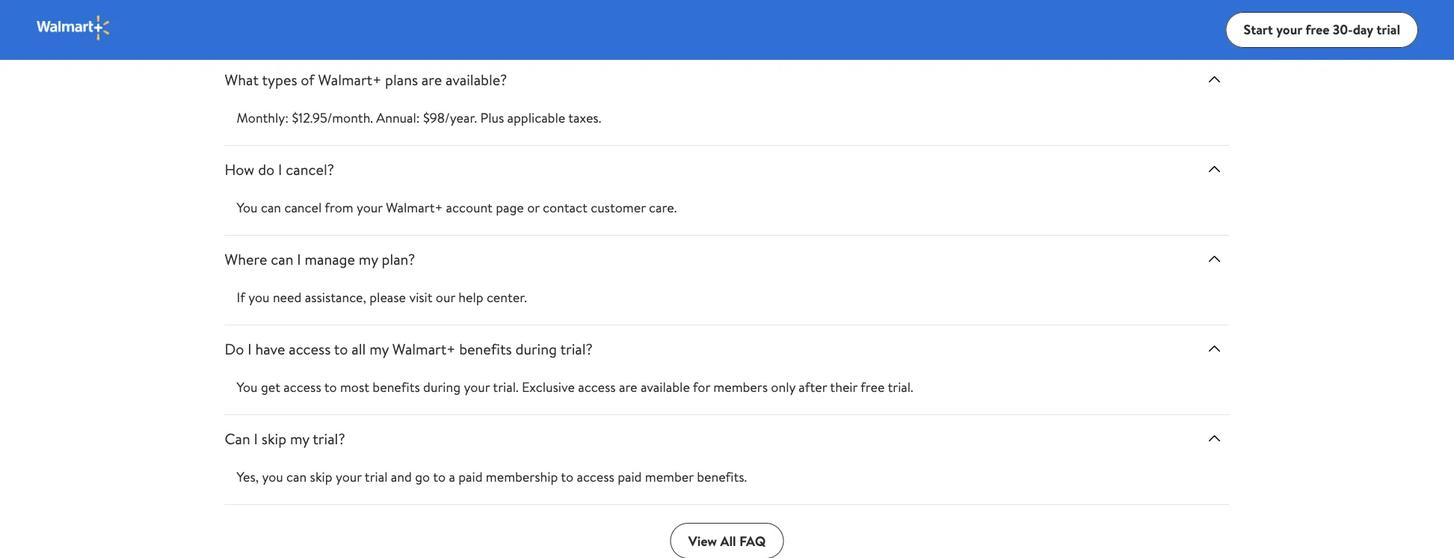 Task type: describe. For each thing, give the bounding box(es) containing it.
your left exclusive
[[464, 378, 490, 397]]

can for where
[[271, 248, 294, 269]]

start your free 30-day trial
[[1244, 20, 1401, 39]]

i right do at the left
[[278, 159, 282, 180]]

your left and
[[336, 468, 362, 486]]

can
[[225, 428, 250, 449]]

free inside button
[[1306, 20, 1330, 39]]

start your free 30-day trial button
[[1227, 12, 1419, 48]]

if
[[237, 288, 245, 307]]

yes, you can skip your trial and go to a paid membership to access paid member benefits.
[[237, 468, 747, 486]]

yes,
[[237, 468, 259, 486]]

members
[[714, 378, 768, 397]]

most
[[340, 378, 370, 397]]

get
[[261, 378, 281, 397]]

taxes.
[[569, 109, 602, 127]]

your right from
[[357, 198, 383, 217]]

types
[[262, 69, 297, 90]]

you for i
[[262, 468, 283, 486]]

of
[[301, 69, 315, 90]]

help
[[459, 288, 484, 307]]

2 paid from the left
[[618, 468, 642, 486]]

member
[[645, 468, 694, 486]]

i right can
[[254, 428, 258, 449]]

0 vertical spatial walmart+
[[318, 69, 382, 90]]

0 horizontal spatial skip
[[262, 428, 287, 449]]

center.
[[487, 288, 527, 307]]

1 vertical spatial walmart+
[[386, 198, 443, 217]]

30-
[[1334, 20, 1354, 39]]

you can cancel from your walmart+ account page or contact customer care.
[[237, 198, 677, 217]]

2 vertical spatial can
[[287, 468, 307, 486]]

what types of walmart+ plans are available? image
[[1206, 70, 1224, 88]]

1 vertical spatial benefits
[[373, 378, 420, 397]]

or
[[527, 198, 540, 217]]

after
[[799, 378, 828, 397]]

day
[[1354, 20, 1374, 39]]

page
[[496, 198, 524, 217]]

contact
[[543, 198, 588, 217]]

i right do
[[248, 338, 252, 359]]

all
[[352, 338, 366, 359]]

and
[[391, 468, 412, 486]]

1 trial. from the left
[[493, 378, 519, 397]]

access right have
[[289, 338, 331, 359]]

access right exclusive
[[578, 378, 616, 397]]

all
[[721, 532, 737, 550]]

trial for your
[[365, 468, 388, 486]]

exclusive
[[522, 378, 575, 397]]

$98/year.
[[423, 109, 477, 127]]

annual:
[[376, 109, 420, 127]]

i left manage
[[297, 248, 301, 269]]

how do i cancel? image
[[1206, 160, 1224, 178]]

from
[[325, 198, 354, 217]]

monthly: $12.95/month. annual: $98/year. plus applicable taxes.
[[237, 109, 602, 127]]

manage
[[305, 248, 355, 269]]

need
[[273, 288, 302, 307]]

0 vertical spatial trial?
[[561, 338, 593, 359]]

1 horizontal spatial during
[[516, 338, 557, 359]]

1 vertical spatial are
[[619, 378, 638, 397]]

view
[[689, 532, 717, 550]]

you for can
[[249, 288, 270, 307]]

you get access to most benefits during your trial. exclusive access are available for members only after their free trial.
[[237, 378, 914, 397]]

go
[[415, 468, 430, 486]]

do
[[258, 159, 275, 180]]

you for do
[[237, 378, 258, 397]]

membership
[[486, 468, 558, 486]]

can i skip my trial?
[[225, 428, 345, 449]]

do i have access to all my walmart+ benefits during trial?
[[225, 338, 593, 359]]

where
[[225, 248, 267, 269]]

0 horizontal spatial free
[[861, 378, 885, 397]]

0 vertical spatial my
[[359, 248, 378, 269]]



Task type: vqa. For each thing, say whether or not it's contained in the screenshot.


Task type: locate. For each thing, give the bounding box(es) containing it.
trial. left exclusive
[[493, 378, 519, 397]]

1 horizontal spatial are
[[619, 378, 638, 397]]

can down can i skip my trial?
[[287, 468, 307, 486]]

to left a
[[433, 468, 446, 486]]

available
[[641, 378, 690, 397]]

access left member
[[577, 468, 615, 486]]

are
[[422, 69, 442, 90], [619, 378, 638, 397]]

your inside button
[[1277, 20, 1303, 39]]

paid left member
[[618, 468, 642, 486]]

1 vertical spatial during
[[423, 378, 461, 397]]

0 vertical spatial you
[[237, 198, 258, 217]]

free left 30-
[[1306, 20, 1330, 39]]

do i have access to all my walmart+ benefits during trial? image
[[1206, 340, 1224, 358]]

0 horizontal spatial during
[[423, 378, 461, 397]]

your
[[1277, 20, 1303, 39], [357, 198, 383, 217], [464, 378, 490, 397], [336, 468, 362, 486]]

1 vertical spatial skip
[[310, 468, 333, 486]]

1 horizontal spatial benefits
[[459, 338, 512, 359]]

where can i manage my plan? image
[[1206, 250, 1224, 268]]

can
[[261, 198, 281, 217], [271, 248, 294, 269], [287, 468, 307, 486]]

to left all
[[334, 338, 348, 359]]

2 vertical spatial walmart+
[[393, 338, 456, 359]]

my left plan?
[[359, 248, 378, 269]]

please
[[370, 288, 406, 307]]

2 trial. from the left
[[888, 378, 914, 397]]

0 vertical spatial benefits
[[459, 338, 512, 359]]

1 vertical spatial my
[[370, 338, 389, 359]]

faq
[[740, 532, 766, 550]]

trial for day
[[1377, 20, 1401, 39]]

1 horizontal spatial free
[[1306, 20, 1330, 39]]

0 vertical spatial can
[[261, 198, 281, 217]]

skip
[[262, 428, 287, 449], [310, 468, 333, 486]]

for
[[693, 378, 711, 397]]

0 vertical spatial during
[[516, 338, 557, 359]]

how do i cancel?
[[225, 159, 334, 180]]

walmart+ image
[[36, 15, 111, 42]]

you for how
[[237, 198, 258, 217]]

applicable
[[508, 109, 566, 127]]

1 horizontal spatial trial.
[[888, 378, 914, 397]]

free right their
[[861, 378, 885, 397]]

0 horizontal spatial are
[[422, 69, 442, 90]]

0 vertical spatial are
[[422, 69, 442, 90]]

0 vertical spatial skip
[[262, 428, 287, 449]]

i
[[278, 159, 282, 180], [297, 248, 301, 269], [248, 338, 252, 359], [254, 428, 258, 449]]

can for you
[[261, 198, 281, 217]]

trial
[[1377, 20, 1401, 39], [365, 468, 388, 486]]

can left cancel on the top of the page
[[261, 198, 281, 217]]

1 you from the top
[[237, 198, 258, 217]]

1 horizontal spatial trial?
[[561, 338, 593, 359]]

1 vertical spatial can
[[271, 248, 294, 269]]

view all faq link
[[671, 523, 784, 558]]

account
[[446, 198, 493, 217]]

benefits down 'do i have access to all my walmart+ benefits during trial?'
[[373, 378, 420, 397]]

trial? up you get access to most benefits during your trial. exclusive access are available for members only after their free trial.
[[561, 338, 593, 359]]

0 vertical spatial you
[[249, 288, 270, 307]]

benefits.
[[697, 468, 747, 486]]

to
[[334, 338, 348, 359], [324, 378, 337, 397], [433, 468, 446, 486], [561, 468, 574, 486]]

trial inside start your free 30-day trial button
[[1377, 20, 1401, 39]]

trial left and
[[365, 468, 388, 486]]

cancel
[[285, 198, 322, 217]]

monthly:
[[237, 109, 289, 127]]

$12.95/month.
[[292, 109, 373, 127]]

walmart+ down visit
[[393, 338, 456, 359]]

2 you from the top
[[237, 378, 258, 397]]

plus
[[481, 109, 504, 127]]

can i skip my trial? image
[[1206, 430, 1224, 447]]

cancel?
[[286, 159, 334, 180]]

1 vertical spatial trial
[[365, 468, 388, 486]]

our
[[436, 288, 456, 307]]

my
[[359, 248, 378, 269], [370, 338, 389, 359], [290, 428, 310, 449]]

trial? down most
[[313, 428, 345, 449]]

trial.
[[493, 378, 519, 397], [888, 378, 914, 397]]

how
[[225, 159, 255, 180]]

their
[[831, 378, 858, 397]]

0 horizontal spatial trial?
[[313, 428, 345, 449]]

only
[[772, 378, 796, 397]]

plans
[[385, 69, 418, 90]]

access
[[289, 338, 331, 359], [284, 378, 321, 397], [578, 378, 616, 397], [577, 468, 615, 486]]

available?
[[446, 69, 507, 90]]

1 horizontal spatial paid
[[618, 468, 642, 486]]

start
[[1244, 20, 1274, 39]]

benefits
[[459, 338, 512, 359], [373, 378, 420, 397]]

do
[[225, 338, 244, 359]]

customer
[[591, 198, 646, 217]]

plan?
[[382, 248, 415, 269]]

you
[[249, 288, 270, 307], [262, 468, 283, 486]]

0 horizontal spatial trial
[[365, 468, 388, 486]]

a
[[449, 468, 455, 486]]

0 horizontal spatial benefits
[[373, 378, 420, 397]]

0 horizontal spatial paid
[[459, 468, 483, 486]]

skip right can
[[262, 428, 287, 449]]

visit
[[409, 288, 433, 307]]

during up exclusive
[[516, 338, 557, 359]]

what
[[225, 69, 259, 90]]

1 horizontal spatial skip
[[310, 468, 333, 486]]

1 vertical spatial free
[[861, 378, 885, 397]]

walmart+
[[318, 69, 382, 90], [386, 198, 443, 217], [393, 338, 456, 359]]

during down 'do i have access to all my walmart+ benefits during trial?'
[[423, 378, 461, 397]]

you right if
[[249, 288, 270, 307]]

care.
[[649, 198, 677, 217]]

1 horizontal spatial trial
[[1377, 20, 1401, 39]]

0 vertical spatial free
[[1306, 20, 1330, 39]]

0 horizontal spatial trial.
[[493, 378, 519, 397]]

walmart+ right of
[[318, 69, 382, 90]]

my right can
[[290, 428, 310, 449]]

view all faq
[[689, 532, 766, 550]]

you
[[237, 198, 258, 217], [237, 378, 258, 397]]

to right membership
[[561, 468, 574, 486]]

1 vertical spatial you
[[237, 378, 258, 397]]

trial right the day
[[1377, 20, 1401, 39]]

your right "start"
[[1277, 20, 1303, 39]]

benefits down help
[[459, 338, 512, 359]]

what types of walmart+ plans are available?
[[225, 69, 507, 90]]

2 vertical spatial my
[[290, 428, 310, 449]]

can right where
[[271, 248, 294, 269]]

1 paid from the left
[[459, 468, 483, 486]]

paid right a
[[459, 468, 483, 486]]

paid
[[459, 468, 483, 486], [618, 468, 642, 486]]

during
[[516, 338, 557, 359], [423, 378, 461, 397]]

to left most
[[324, 378, 337, 397]]

1 vertical spatial trial?
[[313, 428, 345, 449]]

are right "plans" at the left of page
[[422, 69, 442, 90]]

you down how
[[237, 198, 258, 217]]

are left available
[[619, 378, 638, 397]]

0 vertical spatial trial
[[1377, 20, 1401, 39]]

if you need assistance, please visit our help center.
[[237, 288, 527, 307]]

1 vertical spatial you
[[262, 468, 283, 486]]

skip down can i skip my trial?
[[310, 468, 333, 486]]

my right all
[[370, 338, 389, 359]]

where can i manage my plan?
[[225, 248, 415, 269]]

walmart+ up plan?
[[386, 198, 443, 217]]

trial. right their
[[888, 378, 914, 397]]

you right yes,
[[262, 468, 283, 486]]

have
[[255, 338, 285, 359]]

trial?
[[561, 338, 593, 359], [313, 428, 345, 449]]

free
[[1306, 20, 1330, 39], [861, 378, 885, 397]]

you left get
[[237, 378, 258, 397]]

assistance,
[[305, 288, 366, 307]]

access right get
[[284, 378, 321, 397]]



